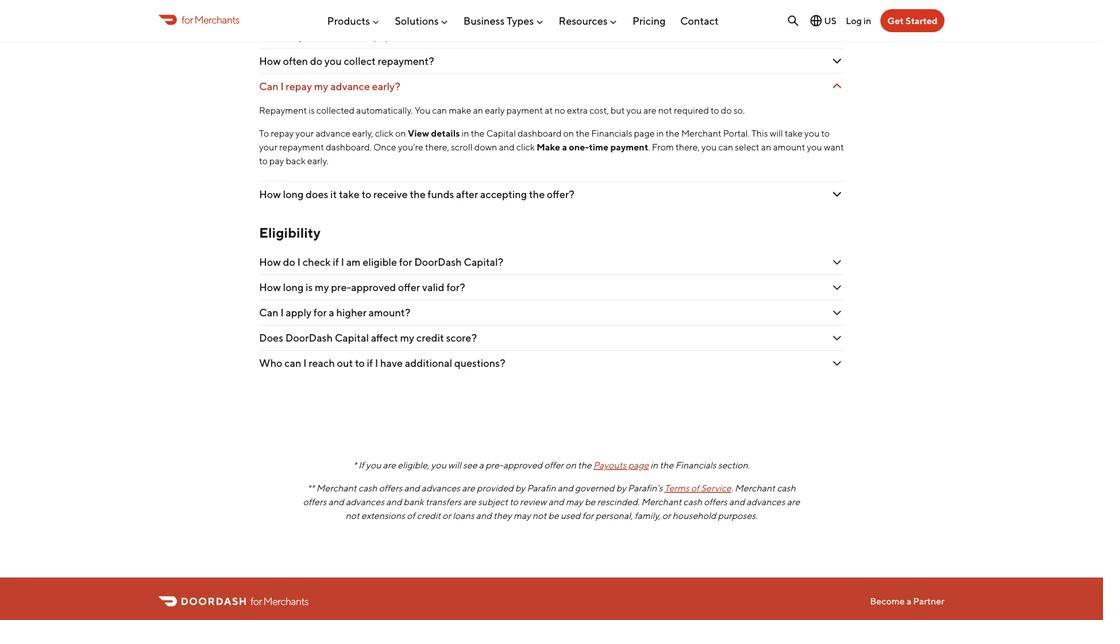 Task type: describe. For each thing, give the bounding box(es) containing it.
chevron down image for eligible
[[831, 256, 844, 270]]

chevron down image for advance?
[[831, 4, 844, 18]]

cost,
[[590, 105, 609, 116]]

but
[[611, 105, 625, 116]]

who
[[259, 358, 283, 370]]

2 vertical spatial repay
[[271, 128, 294, 139]]

dashboard.
[[326, 142, 372, 153]]

who can i reach out to if i have additional questions?
[[259, 358, 506, 370]]

down
[[475, 142, 497, 153]]

affect
[[371, 332, 398, 345]]

i left apply
[[281, 307, 284, 319]]

to right required
[[711, 105, 720, 116]]

1 vertical spatial advance?
[[435, 30, 480, 42]]

a left higher
[[329, 307, 334, 319]]

additional
[[405, 358, 452, 370]]

how do i check if i am eligible for doordash capital?
[[259, 257, 504, 269]]

page inside in the capital dashboard on the financials page in the merchant portal. this will take you to your repayment dashboard. once you're there, scroll down and click
[[634, 128, 655, 139]]

1 horizontal spatial offer
[[544, 461, 564, 472]]

portal.
[[724, 128, 750, 139]]

on up the you're
[[396, 128, 406, 139]]

log in
[[846, 15, 872, 26]]

long for how long is my pre-approved offer valid for?
[[283, 282, 304, 294]]

offers for . merchant cash offers and advances and bank transfers are subject to review and may be rescinded. merchant cash offers and advances are not extensions of credit or loans and they may not be used for personal, family, or household purposes.
[[303, 497, 327, 508]]

0 horizontal spatial be
[[549, 511, 559, 522]]

the up from at right
[[666, 128, 680, 139]]

become a partner
[[871, 597, 945, 608]]

am
[[346, 257, 361, 269]]

. from there, you can select an amount you want to pay back early.
[[259, 142, 844, 166]]

1 vertical spatial merchants
[[263, 596, 309, 608]]

to inside . from there, you can select an amount you want to pay back early.
[[259, 156, 268, 166]]

become a partner link
[[871, 597, 945, 608]]

**
[[308, 484, 315, 495]]

service
[[701, 484, 732, 495]]

out
[[337, 358, 353, 370]]

i left 'check'
[[297, 257, 301, 269]]

do left 'check'
[[283, 257, 295, 269]]

2 horizontal spatial offers
[[704, 497, 728, 508]]

0 horizontal spatial not
[[346, 511, 360, 522]]

resources
[[559, 14, 608, 27]]

0 vertical spatial is
[[309, 105, 315, 116]]

log in link
[[846, 15, 872, 26]]

repayment?
[[378, 55, 434, 67]]

you right but
[[627, 105, 642, 116]]

how for how long is my pre-approved offer valid for?
[[259, 282, 281, 294]]

how long does it take to pay back the advance?
[[259, 30, 480, 42]]

chevron down image for how long does it take to pay back the advance?
[[831, 29, 844, 43]]

0 horizontal spatial can
[[285, 358, 301, 370]]

extensions
[[361, 511, 405, 522]]

review
[[520, 497, 547, 508]]

how do i repay the doordash capital advance?
[[259, 4, 480, 17]]

2 horizontal spatial doordash
[[415, 257, 462, 269]]

early.
[[307, 156, 329, 166]]

financials inside in the capital dashboard on the financials page in the merchant portal. this will take you to your repayment dashboard. once you're there, scroll down and click
[[592, 128, 633, 139]]

a left one-
[[562, 142, 567, 153]]

i left am
[[341, 257, 344, 269]]

make
[[537, 142, 561, 153]]

rescinded.
[[597, 497, 640, 508]]

take inside in the capital dashboard on the financials page in the merchant portal. this will take you to your repayment dashboard. once you're there, scroll down and click
[[785, 128, 803, 139]]

partner
[[914, 597, 945, 608]]

2 by from the left
[[616, 484, 627, 495]]

pricing link
[[633, 10, 666, 31]]

do right often
[[310, 55, 323, 67]]

you
[[415, 105, 431, 116]]

** merchant cash offers and advances are provided by parafin and governed by parafin's terms of service
[[308, 484, 732, 495]]

to left 'receive'
[[362, 188, 372, 201]]

you right eligible,
[[431, 461, 447, 472]]

1 horizontal spatial if
[[367, 358, 373, 370]]

solutions link
[[395, 10, 449, 31]]

i left reach
[[303, 358, 307, 370]]

a left partner
[[907, 597, 912, 608]]

the down solutions
[[417, 30, 433, 42]]

chevron down image for the
[[831, 188, 844, 202]]

1 vertical spatial for merchants
[[251, 596, 309, 608]]

0 vertical spatial may
[[566, 497, 583, 508]]

0 horizontal spatial may
[[514, 511, 531, 522]]

i up repayment
[[281, 80, 284, 93]]

products
[[327, 14, 370, 27]]

how long does it take to receive the funds after accepting the offer?
[[259, 188, 575, 201]]

6 chevron down image from the top
[[831, 332, 844, 346]]

chevron down image for can i apply for a higher amount?
[[831, 307, 844, 320]]

payouts page link
[[594, 461, 649, 472]]

2 or from the left
[[663, 511, 671, 522]]

us
[[825, 15, 837, 26]]

*
[[353, 461, 357, 472]]

the up one-
[[576, 128, 590, 139]]

1 vertical spatial payment
[[611, 142, 649, 153]]

section.
[[718, 461, 750, 472]]

in up from at right
[[657, 128, 664, 139]]

once
[[374, 142, 396, 153]]

0 vertical spatial payment
[[507, 105, 543, 116]]

in the capital dashboard on the financials page in the merchant portal. this will take you to your repayment dashboard. once you're there, scroll down and click
[[259, 128, 830, 153]]

2 horizontal spatial advances
[[747, 497, 786, 508]]

1 horizontal spatial not
[[533, 511, 547, 522]]

in up scroll at the top left of the page
[[462, 128, 469, 139]]

one-
[[569, 142, 589, 153]]

capital for dashboard
[[487, 128, 516, 139]]

reach
[[309, 358, 335, 370]]

higher
[[337, 307, 367, 319]]

my for pre-
[[315, 282, 329, 294]]

often
[[283, 55, 308, 67]]

an inside . from there, you can select an amount you want to pay back early.
[[762, 142, 772, 153]]

you're
[[398, 142, 424, 153]]

to down the products
[[362, 30, 372, 42]]

used
[[561, 511, 581, 522]]

required
[[674, 105, 709, 116]]

there, inside in the capital dashboard on the financials page in the merchant portal. this will take you to your repayment dashboard. once you're there, scroll down and click
[[425, 142, 449, 153]]

1 horizontal spatial pre-
[[486, 461, 503, 472]]

it for pay
[[331, 30, 337, 42]]

0 vertical spatial doordash
[[349, 4, 396, 17]]

will inside in the capital dashboard on the financials page in the merchant portal. this will take you to your repayment dashboard. once you're there, scroll down and click
[[770, 128, 783, 139]]

repayment is collected automatically. you can make an early payment at no extra cost, but you are not required to do so.
[[259, 105, 745, 116]]

1 vertical spatial page
[[628, 461, 649, 472]]

started
[[906, 15, 938, 26]]

score?
[[446, 332, 477, 345]]

no
[[555, 105, 566, 116]]

make a one-time payment
[[537, 142, 649, 153]]

on up governed
[[566, 461, 576, 472]]

select
[[735, 142, 760, 153]]

purposes.
[[718, 511, 758, 522]]

you right if
[[366, 461, 381, 472]]

globe line image
[[810, 14, 823, 28]]

repayment
[[279, 142, 324, 153]]

the up the down
[[471, 128, 485, 139]]

0 vertical spatial pay
[[374, 30, 391, 42]]

the left offer?
[[529, 188, 545, 201]]

parafin
[[527, 484, 556, 495]]

pricing
[[633, 14, 666, 27]]

the left the "funds" at the top left
[[410, 188, 426, 201]]

in up parafin's
[[651, 461, 658, 472]]

you left select
[[702, 142, 717, 153]]

2 horizontal spatial not
[[659, 105, 673, 116]]

pay inside . from there, you can select an amount you want to pay back early.
[[269, 156, 284, 166]]

does doordash capital affect my credit score?
[[259, 332, 479, 345]]

terms of service link
[[665, 484, 732, 495]]

parafin's
[[628, 484, 663, 495]]

take for how long does it take to receive the funds after accepting the offer?
[[339, 188, 360, 201]]

governed
[[575, 484, 615, 495]]

they
[[494, 511, 512, 522]]

products link
[[327, 10, 381, 31]]

it for receive
[[331, 188, 337, 201]]

0 vertical spatial an
[[473, 105, 484, 116]]

0 vertical spatial advance
[[331, 80, 370, 93]]

there, inside . from there, you can select an amount you want to pay back early.
[[676, 142, 700, 153]]

get started button
[[881, 9, 945, 32]]

extra
[[567, 105, 588, 116]]

0 vertical spatial advance?
[[435, 4, 480, 17]]

early
[[485, 105, 505, 116]]

cash for . merchant cash offers and advances and bank transfers are subject to review and may be rescinded. merchant cash offers and advances are not extensions of credit or loans and they may not be used for personal, family, or household purposes.
[[777, 484, 796, 495]]

loans
[[453, 511, 475, 522]]

dashboard
[[518, 128, 562, 139]]

family,
[[635, 511, 661, 522]]

advances for and
[[346, 497, 385, 508]]

you left want
[[807, 142, 823, 153]]

offer?
[[547, 188, 575, 201]]



Task type: vqa. For each thing, say whether or not it's contained in the screenshot.
Parafin's
yes



Task type: locate. For each thing, give the bounding box(es) containing it.
1 long from the top
[[283, 30, 304, 42]]

0 horizontal spatial by
[[515, 484, 526, 495]]

provided
[[477, 484, 514, 495]]

payment right time
[[611, 142, 649, 153]]

how for how long does it take to receive the funds after accepting the offer?
[[259, 188, 281, 201]]

collect
[[344, 55, 376, 67]]

and
[[499, 142, 515, 153], [404, 484, 420, 495], [558, 484, 574, 495], [328, 497, 344, 508], [386, 497, 402, 508], [549, 497, 564, 508], [730, 497, 745, 508], [476, 511, 492, 522]]

. merchant cash offers and advances and bank transfers are subject to review and may be rescinded. merchant cash offers and advances are not extensions of credit or loans and they may not be used for personal, family, or household purposes.
[[303, 484, 800, 522]]

resources link
[[559, 10, 618, 31]]

. inside . from there, you can select an amount you want to pay back early.
[[649, 142, 651, 153]]

. inside . merchant cash offers and advances and bank transfers are subject to review and may be rescinded. merchant cash offers and advances are not extensions of credit or loans and they may not be used for personal, family, or household purposes.
[[732, 484, 734, 495]]

2 vertical spatial doordash
[[285, 332, 333, 345]]

2 vertical spatial can
[[285, 358, 301, 370]]

how for how long does it take to pay back the advance?
[[259, 30, 281, 42]]

want
[[824, 142, 844, 153]]

0 horizontal spatial back
[[286, 156, 306, 166]]

1 vertical spatial .
[[732, 484, 734, 495]]

credit down transfers
[[417, 511, 441, 522]]

approved up '** merchant cash offers and advances are provided by parafin and governed by parafin's terms of service'
[[503, 461, 543, 472]]

or down transfers
[[443, 511, 451, 522]]

a
[[562, 142, 567, 153], [329, 307, 334, 319], [479, 461, 484, 472], [907, 597, 912, 608]]

0 horizontal spatial merchants
[[194, 13, 240, 26]]

0 horizontal spatial there,
[[425, 142, 449, 153]]

0 vertical spatial of
[[691, 484, 700, 495]]

1 horizontal spatial capital
[[399, 4, 433, 17]]

advances
[[422, 484, 460, 495], [346, 497, 385, 508], [747, 497, 786, 508]]

the up "terms"
[[660, 461, 674, 472]]

0 vertical spatial be
[[585, 497, 596, 508]]

1 horizontal spatial .
[[732, 484, 734, 495]]

cash
[[359, 484, 377, 495], [777, 484, 796, 495], [684, 497, 703, 508]]

doordash up valid
[[415, 257, 462, 269]]

of down bank
[[407, 511, 415, 522]]

0 horizontal spatial cash
[[359, 484, 377, 495]]

1 horizontal spatial click
[[517, 142, 535, 153]]

merchant right the **
[[316, 484, 357, 495]]

the up governed
[[578, 461, 592, 472]]

advances up transfers
[[422, 484, 460, 495]]

an down this
[[762, 142, 772, 153]]

0 horizontal spatial click
[[375, 128, 394, 139]]

2 long from the top
[[283, 188, 304, 201]]

0 vertical spatial offer
[[398, 282, 420, 294]]

3 chevron down image from the top
[[831, 188, 844, 202]]

may down review
[[514, 511, 531, 522]]

1 horizontal spatial by
[[616, 484, 627, 495]]

amount?
[[369, 307, 411, 319]]

long for how long does it take to pay back the advance?
[[283, 30, 304, 42]]

you up the amount
[[805, 128, 820, 139]]

1 vertical spatial capital
[[487, 128, 516, 139]]

back down the repayment
[[286, 156, 306, 166]]

0 horizontal spatial of
[[407, 511, 415, 522]]

1 vertical spatial your
[[259, 142, 278, 153]]

1 vertical spatial offer
[[544, 461, 564, 472]]

funds
[[428, 188, 454, 201]]

i left the products
[[297, 4, 301, 17]]

the up how long does it take to pay back the advance? in the top left of the page
[[331, 4, 347, 17]]

2 it from the top
[[331, 188, 337, 201]]

1 vertical spatial does
[[306, 188, 328, 201]]

on
[[396, 128, 406, 139], [564, 128, 574, 139], [566, 461, 576, 472]]

back down solutions
[[393, 30, 415, 42]]

* if you are eligible, you will see a pre-approved offer on the payouts page in the financials section.
[[353, 461, 750, 472]]

2 there, from the left
[[676, 142, 700, 153]]

2 vertical spatial take
[[339, 188, 360, 201]]

or
[[443, 511, 451, 522], [663, 511, 671, 522]]

1 horizontal spatial of
[[691, 484, 700, 495]]

. left from at right
[[649, 142, 651, 153]]

not left required
[[659, 105, 673, 116]]

3 chevron down image from the top
[[831, 307, 844, 320]]

2 vertical spatial long
[[283, 282, 304, 294]]

0 horizontal spatial offers
[[303, 497, 327, 508]]

1 horizontal spatial advances
[[422, 484, 460, 495]]

be left used
[[549, 511, 559, 522]]

6 how from the top
[[259, 282, 281, 294]]

if left am
[[333, 257, 339, 269]]

collected
[[317, 105, 355, 116]]

take for how long does it take to pay back the advance?
[[339, 30, 360, 42]]

will
[[770, 128, 783, 139], [448, 461, 462, 472]]

1 vertical spatial can
[[259, 307, 279, 319]]

valid
[[422, 282, 445, 294]]

early?
[[372, 80, 401, 93]]

merchant inside in the capital dashboard on the financials page in the merchant portal. this will take you to your repayment dashboard. once you're there, scroll down and click
[[682, 128, 722, 139]]

contact link
[[681, 10, 719, 31]]

chevron down image for valid
[[831, 281, 844, 295]]

2 does from the top
[[306, 188, 328, 201]]

credit up additional
[[417, 332, 444, 345]]

your up the repayment
[[296, 128, 314, 139]]

2 how from the top
[[259, 30, 281, 42]]

on inside in the capital dashboard on the financials page in the merchant portal. this will take you to your repayment dashboard. once you're there, scroll down and click
[[564, 128, 574, 139]]

0 horizontal spatial advances
[[346, 497, 385, 508]]

does
[[259, 332, 283, 345]]

advance up dashboard. at the top left
[[316, 128, 351, 139]]

2 horizontal spatial capital
[[487, 128, 516, 139]]

4 chevron down image from the top
[[831, 256, 844, 270]]

can
[[259, 80, 279, 93], [259, 307, 279, 319]]

0 vertical spatial credit
[[417, 332, 444, 345]]

0 horizontal spatial payment
[[507, 105, 543, 116]]

. down section.
[[732, 484, 734, 495]]

your inside in the capital dashboard on the financials page in the merchant portal. this will take you to your repayment dashboard. once you're there, scroll down and click
[[259, 142, 278, 153]]

take left 'receive'
[[339, 188, 360, 201]]

receive
[[374, 188, 408, 201]]

after
[[456, 188, 478, 201]]

0 horizontal spatial financials
[[592, 128, 633, 139]]

1 horizontal spatial your
[[296, 128, 314, 139]]

my right the affect
[[400, 332, 415, 345]]

0 vertical spatial approved
[[351, 282, 396, 294]]

eligible
[[363, 257, 397, 269]]

you up can i repay my advance early?
[[325, 55, 342, 67]]

can right you
[[432, 105, 447, 116]]

1 vertical spatial approved
[[503, 461, 543, 472]]

details
[[431, 128, 460, 139]]

0 horizontal spatial pre-
[[331, 282, 351, 294]]

2 horizontal spatial cash
[[777, 484, 796, 495]]

cash for ** merchant cash offers and advances are provided by parafin and governed by parafin's terms of service
[[359, 484, 377, 495]]

3 long from the top
[[283, 282, 304, 294]]

long up often
[[283, 30, 304, 42]]

0 vertical spatial your
[[296, 128, 314, 139]]

merchant down required
[[682, 128, 722, 139]]

solutions
[[395, 14, 439, 27]]

to right out
[[355, 358, 365, 370]]

be down governed
[[585, 497, 596, 508]]

to
[[362, 30, 372, 42], [711, 105, 720, 116], [822, 128, 830, 139], [259, 156, 268, 166], [362, 188, 372, 201], [355, 358, 365, 370], [510, 497, 518, 508]]

for inside . merchant cash offers and advances and bank transfers are subject to review and may be rescinded. merchant cash offers and advances are not extensions of credit or loans and they may not be used for personal, family, or household purposes.
[[583, 511, 594, 522]]

on up one-
[[564, 128, 574, 139]]

my for advance
[[314, 80, 328, 93]]

this
[[752, 128, 768, 139]]

1 horizontal spatial merchants
[[263, 596, 309, 608]]

2 chevron down image from the top
[[831, 54, 844, 68]]

so.
[[734, 105, 745, 116]]

1 horizontal spatial for merchants
[[251, 596, 309, 608]]

1 there, from the left
[[425, 142, 449, 153]]

capital for affect
[[335, 332, 369, 345]]

doordash down apply
[[285, 332, 333, 345]]

in right log
[[864, 15, 872, 26]]

0 horizontal spatial an
[[473, 105, 484, 116]]

back
[[393, 30, 415, 42], [286, 156, 306, 166]]

1 horizontal spatial there,
[[676, 142, 700, 153]]

pay down how do i repay the doordash capital advance?
[[374, 30, 391, 42]]

1 vertical spatial back
[[286, 156, 306, 166]]

0 vertical spatial will
[[770, 128, 783, 139]]

can up repayment
[[259, 80, 279, 93]]

1 horizontal spatial will
[[770, 128, 783, 139]]

capital?
[[464, 257, 504, 269]]

can down portal.
[[719, 142, 734, 153]]

for?
[[447, 282, 465, 294]]

scroll
[[451, 142, 473, 153]]

0 horizontal spatial your
[[259, 142, 278, 153]]

does up often
[[306, 30, 328, 42]]

1 chevron down image from the top
[[831, 4, 844, 18]]

how often do you collect repayment?
[[259, 55, 437, 67]]

chevron down image
[[831, 29, 844, 43], [831, 54, 844, 68], [831, 307, 844, 320], [831, 357, 844, 371]]

capital down higher
[[335, 332, 369, 345]]

how for how often do you collect repayment?
[[259, 55, 281, 67]]

page up from at right
[[634, 128, 655, 139]]

offers down the **
[[303, 497, 327, 508]]

payment
[[507, 105, 543, 116], [611, 142, 649, 153]]

there,
[[425, 142, 449, 153], [676, 142, 700, 153]]

credit
[[417, 332, 444, 345], [417, 511, 441, 522]]

0 vertical spatial financials
[[592, 128, 633, 139]]

the
[[331, 4, 347, 17], [417, 30, 433, 42], [471, 128, 485, 139], [576, 128, 590, 139], [666, 128, 680, 139], [410, 188, 426, 201], [529, 188, 545, 201], [578, 461, 592, 472], [660, 461, 674, 472]]

get
[[888, 15, 904, 26]]

5 chevron down image from the top
[[831, 281, 844, 295]]

from
[[652, 142, 674, 153]]

0 vertical spatial it
[[331, 30, 337, 42]]

will left see
[[448, 461, 462, 472]]

2 can from the top
[[259, 307, 279, 319]]

get started
[[888, 15, 938, 26]]

financials up 'terms of service' link
[[676, 461, 717, 472]]

chevron down image for who can i reach out to if i have additional questions?
[[831, 357, 844, 371]]

1 vertical spatial advance
[[316, 128, 351, 139]]

payouts
[[594, 461, 627, 472]]

1 vertical spatial is
[[306, 282, 313, 294]]

1 horizontal spatial approved
[[503, 461, 543, 472]]

1 vertical spatial my
[[315, 282, 329, 294]]

1 vertical spatial pre-
[[486, 461, 503, 472]]

1 by from the left
[[515, 484, 526, 495]]

0 vertical spatial can
[[259, 80, 279, 93]]

can right who
[[285, 358, 301, 370]]

.
[[649, 142, 651, 153], [732, 484, 734, 495]]

how
[[259, 4, 281, 17], [259, 30, 281, 42], [259, 55, 281, 67], [259, 188, 281, 201], [259, 257, 281, 269], [259, 282, 281, 294]]

0 horizontal spatial for merchants
[[182, 13, 240, 26]]

1 vertical spatial will
[[448, 461, 462, 472]]

1 vertical spatial click
[[517, 142, 535, 153]]

1 how from the top
[[259, 4, 281, 17]]

an
[[473, 105, 484, 116], [762, 142, 772, 153]]

click inside in the capital dashboard on the financials page in the merchant portal. this will take you to your repayment dashboard. once you're there, scroll down and click
[[517, 142, 535, 153]]

3 how from the top
[[259, 55, 281, 67]]

0 vertical spatial does
[[306, 30, 328, 42]]

for merchants link
[[159, 12, 240, 27]]

1 vertical spatial long
[[283, 188, 304, 201]]

credit inside . merchant cash offers and advances and bank transfers are subject to review and may be rescinded. merchant cash offers and advances are not extensions of credit or loans and they may not be used for personal, family, or household purposes.
[[417, 511, 441, 522]]

if left have
[[367, 358, 373, 370]]

0 vertical spatial repay
[[303, 4, 329, 17]]

to down '** merchant cash offers and advances are provided by parafin and governed by parafin's terms of service'
[[510, 497, 518, 508]]

does for receive
[[306, 188, 328, 201]]

my up collected
[[314, 80, 328, 93]]

does for pay
[[306, 30, 328, 42]]

is
[[309, 105, 315, 116], [306, 282, 313, 294]]

can up does
[[259, 307, 279, 319]]

1 vertical spatial of
[[407, 511, 415, 522]]

how long is my pre-approved offer valid for?
[[259, 282, 465, 294]]

financials up time
[[592, 128, 633, 139]]

click down dashboard
[[517, 142, 535, 153]]

1 can from the top
[[259, 80, 279, 93]]

are
[[644, 105, 657, 116], [383, 461, 396, 472], [462, 484, 475, 495], [463, 497, 476, 508], [787, 497, 800, 508]]

business types link
[[464, 10, 545, 31]]

financials
[[592, 128, 633, 139], [676, 461, 717, 472]]

an left early
[[473, 105, 484, 116]]

you inside in the capital dashboard on the financials page in the merchant portal. this will take you to your repayment dashboard. once you're there, scroll down and click
[[805, 128, 820, 139]]

make
[[449, 105, 472, 116]]

to up want
[[822, 128, 830, 139]]

1 horizontal spatial cash
[[684, 497, 703, 508]]

terms
[[665, 484, 690, 495]]

1 horizontal spatial or
[[663, 511, 671, 522]]

eligible,
[[398, 461, 430, 472]]

0 horizontal spatial .
[[649, 142, 651, 153]]

0 horizontal spatial doordash
[[285, 332, 333, 345]]

0 vertical spatial back
[[393, 30, 415, 42]]

1 vertical spatial may
[[514, 511, 531, 522]]

repay up often
[[303, 4, 329, 17]]

to inside . merchant cash offers and advances and bank transfers are subject to review and may be rescinded. merchant cash offers and advances are not extensions of credit or loans and they may not be used for personal, family, or household purposes.
[[510, 497, 518, 508]]

to
[[259, 128, 269, 139]]

and inside in the capital dashboard on the financials page in the merchant portal. this will take you to your repayment dashboard. once you're there, scroll down and click
[[499, 142, 515, 153]]

0 vertical spatial take
[[339, 30, 360, 42]]

merchant down section.
[[735, 484, 776, 495]]

1 does from the top
[[306, 30, 328, 42]]

2 chevron down image from the top
[[831, 80, 844, 93]]

1 horizontal spatial an
[[762, 142, 772, 153]]

how for how do i repay the doordash capital advance?
[[259, 4, 281, 17]]

5 how from the top
[[259, 257, 281, 269]]

payment left at
[[507, 105, 543, 116]]

or right family,
[[663, 511, 671, 522]]

do up often
[[283, 4, 295, 17]]

0 vertical spatial click
[[375, 128, 394, 139]]

click up once
[[375, 128, 394, 139]]

do left so.
[[721, 105, 732, 116]]

for
[[182, 13, 193, 26], [399, 257, 413, 269], [314, 307, 327, 319], [583, 511, 594, 522], [251, 596, 262, 608]]

contact
[[681, 14, 719, 27]]

check
[[303, 257, 331, 269]]

accepting
[[480, 188, 527, 201]]

long up apply
[[283, 282, 304, 294]]

offers for ** merchant cash offers and advances are provided by parafin and governed by parafin's terms of service
[[379, 484, 403, 495]]

advance down "how often do you collect repayment?"
[[331, 80, 370, 93]]

does down early.
[[306, 188, 328, 201]]

chevron down image for how often do you collect repayment?
[[831, 54, 844, 68]]

2 vertical spatial my
[[400, 332, 415, 345]]

1 horizontal spatial be
[[585, 497, 596, 508]]

take down the products
[[339, 30, 360, 42]]

by up 'rescinded.'
[[616, 484, 627, 495]]

1 chevron down image from the top
[[831, 29, 844, 43]]

i left have
[[375, 358, 378, 370]]

pre- up "provided"
[[486, 461, 503, 472]]

4 how from the top
[[259, 188, 281, 201]]

do
[[283, 4, 295, 17], [310, 55, 323, 67], [721, 105, 732, 116], [283, 257, 295, 269]]

0 vertical spatial can
[[432, 105, 447, 116]]

a right see
[[479, 461, 484, 472]]

1 vertical spatial credit
[[417, 511, 441, 522]]

can for can i repay my advance early?
[[259, 80, 279, 93]]

approved down eligible
[[351, 282, 396, 294]]

to inside in the capital dashboard on the financials page in the merchant portal. this will take you to your repayment dashboard. once you're there, scroll down and click
[[822, 128, 830, 139]]

approved
[[351, 282, 396, 294], [503, 461, 543, 472]]

0 vertical spatial page
[[634, 128, 655, 139]]

of inside . merchant cash offers and advances and bank transfers are subject to review and may be rescinded. merchant cash offers and advances are not extensions of credit or loans and they may not be used for personal, family, or household purposes.
[[407, 511, 415, 522]]

if
[[333, 257, 339, 269], [367, 358, 373, 370]]

can inside . from there, you can select an amount you want to pay back early.
[[719, 142, 734, 153]]

to repay your advance early, click on view details
[[259, 128, 460, 139]]

can i repay my advance early?
[[259, 80, 401, 93]]

. for merchant
[[732, 484, 734, 495]]

automatically.
[[356, 105, 413, 116]]

of right "terms"
[[691, 484, 700, 495]]

transfers
[[426, 497, 462, 508]]

0 horizontal spatial will
[[448, 461, 462, 472]]

by up review
[[515, 484, 526, 495]]

page up parafin's
[[628, 461, 649, 472]]

business
[[464, 14, 505, 27]]

0 vertical spatial if
[[333, 257, 339, 269]]

advance?
[[435, 4, 480, 17], [435, 30, 480, 42]]

repay right to
[[271, 128, 294, 139]]

my down 'check'
[[315, 282, 329, 294]]

long for how long does it take to receive the funds after accepting the offer?
[[283, 188, 304, 201]]

at
[[545, 105, 553, 116]]

household
[[673, 511, 716, 522]]

become
[[871, 597, 905, 608]]

1 vertical spatial doordash
[[415, 257, 462, 269]]

merchant up family,
[[642, 497, 682, 508]]

merchants
[[194, 13, 240, 26], [263, 596, 309, 608]]

1 horizontal spatial may
[[566, 497, 583, 508]]

4 chevron down image from the top
[[831, 357, 844, 371]]

pre- up can i apply for a higher amount?
[[331, 282, 351, 294]]

2 vertical spatial capital
[[335, 332, 369, 345]]

can for can i apply for a higher amount?
[[259, 307, 279, 319]]

will right this
[[770, 128, 783, 139]]

0 vertical spatial long
[[283, 30, 304, 42]]

offers up extensions
[[379, 484, 403, 495]]

advances for are
[[422, 484, 460, 495]]

1 horizontal spatial can
[[432, 105, 447, 116]]

can i apply for a higher amount?
[[259, 307, 413, 319]]

1 horizontal spatial back
[[393, 30, 415, 42]]

1 it from the top
[[331, 30, 337, 42]]

capital inside in the capital dashboard on the financials page in the merchant portal. this will take you to your repayment dashboard. once you're there, scroll down and click
[[487, 128, 516, 139]]

my
[[314, 80, 328, 93], [315, 282, 329, 294], [400, 332, 415, 345]]

1 vertical spatial can
[[719, 142, 734, 153]]

1 vertical spatial financials
[[676, 461, 717, 472]]

0 horizontal spatial if
[[333, 257, 339, 269]]

. for from
[[649, 142, 651, 153]]

bank
[[404, 497, 424, 508]]

how for how do i check if i am eligible for doordash capital?
[[259, 257, 281, 269]]

back inside . from there, you can select an amount you want to pay back early.
[[286, 156, 306, 166]]

1 vertical spatial repay
[[286, 80, 312, 93]]

chevron down image
[[831, 4, 844, 18], [831, 80, 844, 93], [831, 188, 844, 202], [831, 256, 844, 270], [831, 281, 844, 295], [831, 332, 844, 346]]

1 or from the left
[[443, 511, 451, 522]]

0 vertical spatial my
[[314, 80, 328, 93]]

subject
[[478, 497, 508, 508]]

eligibility
[[259, 225, 321, 242]]

capital up the down
[[487, 128, 516, 139]]



